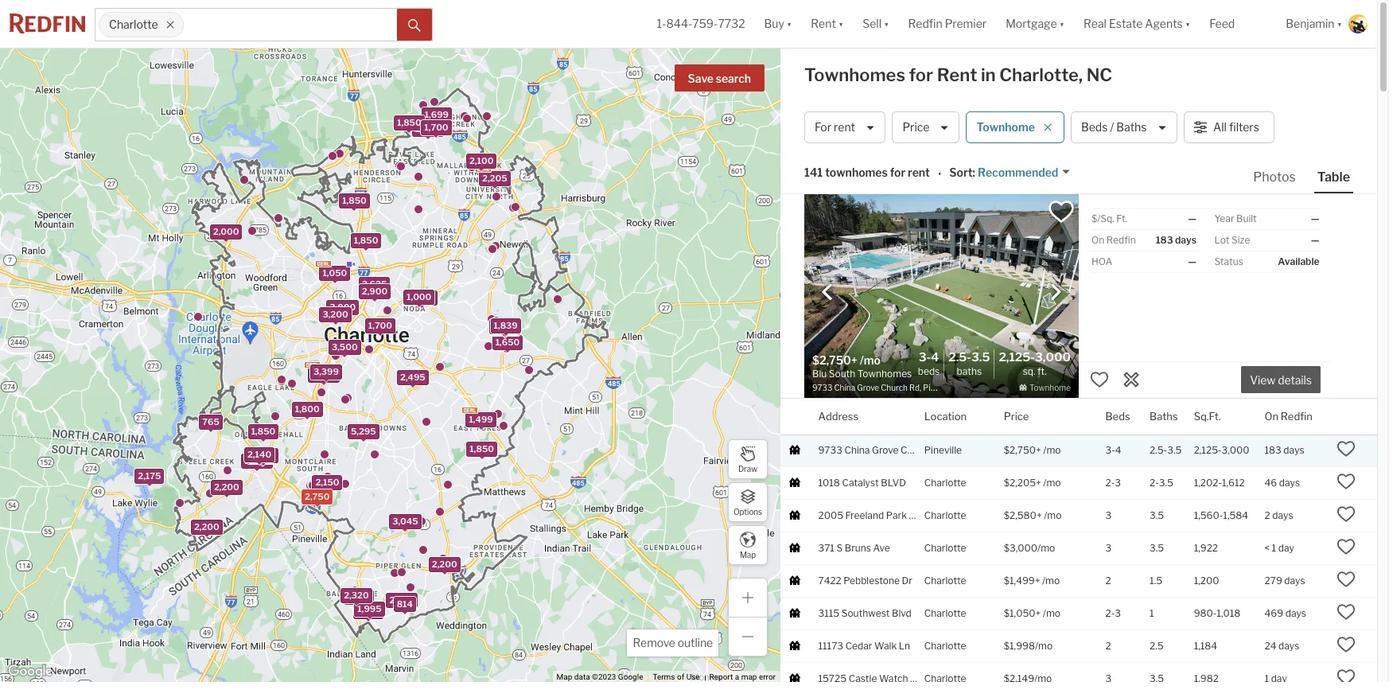 Task type: locate. For each thing, give the bounding box(es) containing it.
2,125- for 2,125-3,000 sq. ft.
[[999, 350, 1036, 365]]

3- down beds button
[[1106, 444, 1116, 456]]

3,000 down 1,050
[[329, 301, 356, 313]]

2,125- for 2,125-3,000
[[1194, 444, 1222, 456]]

0 vertical spatial map
[[740, 550, 756, 559]]

2.5
[[1150, 640, 1164, 652]]

baths right /
[[1117, 120, 1147, 134]]

map region
[[0, 3, 959, 682]]

0 horizontal spatial redfin
[[909, 17, 943, 31]]

2 ▾ from the left
[[839, 17, 844, 31]]

on inside on redfin button
[[1265, 410, 1279, 422]]

1 vertical spatial 183
[[1265, 444, 1282, 456]]

2- for 2-3.5
[[1106, 476, 1115, 488]]

1 horizontal spatial 2,125-
[[1194, 444, 1222, 456]]

183 up 46
[[1265, 444, 1282, 456]]

buy ▾ button
[[765, 0, 792, 48]]

▾ for sell ▾
[[884, 17, 890, 31]]

1018
[[819, 476, 840, 488]]

terms of use
[[653, 673, 700, 681]]

user photo image
[[1349, 14, 1368, 33]]

1 horizontal spatial baths
[[1117, 120, 1147, 134]]

2,900
[[362, 286, 387, 297]]

1 vertical spatial price
[[1004, 410, 1030, 422]]

1018 catalyst blvd
[[819, 476, 907, 488]]

1 vertical spatial 2-3
[[1106, 607, 1121, 619]]

/mo right $2,580+ at the right of page
[[1044, 509, 1062, 521]]

1 2-3 from the top
[[1106, 476, 1121, 488]]

map down options
[[740, 550, 756, 559]]

dr right park
[[909, 509, 920, 521]]

— for ft.
[[1189, 213, 1197, 224]]

baths right 3-4 beds
[[957, 365, 982, 377]]

view details button
[[1242, 366, 1321, 393]]

1,202-
[[1194, 476, 1223, 488]]

ft.
[[1117, 213, 1128, 224], [1038, 365, 1047, 377]]

0 horizontal spatial price button
[[893, 111, 960, 143]]

google
[[618, 673, 643, 681]]

previous button image
[[820, 284, 836, 300]]

7 favorite this home image from the top
[[1338, 668, 1357, 682]]

report a map error link
[[710, 673, 776, 681]]

1 horizontal spatial 2.5-
[[1150, 444, 1168, 456]]

1,650
[[495, 337, 520, 348]]

ft. right $/sq.
[[1117, 213, 1128, 224]]

view details
[[1251, 374, 1312, 387]]

charlotte for 11173 cedar walk ln
[[925, 640, 967, 652]]

0 vertical spatial 2,150
[[251, 449, 275, 461]]

1,850 left 1,599
[[397, 117, 421, 128]]

1 horizontal spatial rent
[[937, 64, 978, 85]]

0 vertical spatial redfin
[[909, 17, 943, 31]]

3,045
[[392, 516, 418, 527]]

/mo for $1,998 /mo
[[1036, 640, 1053, 652]]

1 vertical spatial on redfin
[[1265, 410, 1313, 422]]

3,000 up 1,612
[[1222, 444, 1250, 456]]

rent left in
[[937, 64, 978, 85]]

▾ for buy ▾
[[787, 17, 792, 31]]

9733
[[819, 444, 843, 456]]

2 right 1,584
[[1265, 509, 1271, 521]]

3,000 up sq.
[[1036, 350, 1071, 365]]

▾ right agents
[[1186, 17, 1191, 31]]

0 vertical spatial 3,000
[[329, 301, 356, 313]]

1,599
[[424, 122, 448, 133]]

2.5- for 2.5-3.5
[[1150, 444, 1168, 456]]

0 vertical spatial 4
[[931, 350, 940, 365]]

1,922
[[1194, 542, 1219, 554]]

$2,580+ /mo
[[1004, 509, 1062, 521]]

days down on redfin button
[[1284, 444, 1305, 456]]

$2,750+ /mo
[[1004, 444, 1061, 456]]

beds up 3-4
[[1106, 410, 1131, 422]]

mortgage
[[1006, 17, 1057, 31]]

4 inside 3-4 beds
[[931, 350, 940, 365]]

0 horizontal spatial 1,700
[[368, 320, 392, 331]]

0 horizontal spatial rent
[[834, 120, 856, 134]]

2,140
[[247, 449, 271, 460]]

— for built
[[1312, 213, 1320, 224]]

sell
[[863, 17, 882, 31]]

1 horizontal spatial 2,150
[[315, 477, 339, 488]]

townhomes
[[826, 166, 888, 179]]

2,600 right 2,900
[[408, 292, 434, 303]]

1 vertical spatial 2,600
[[408, 292, 434, 303]]

for right townhomes
[[891, 166, 906, 179]]

1 right <
[[1272, 542, 1277, 554]]

0 vertical spatial 2.5-
[[949, 350, 972, 365]]

0 vertical spatial rent
[[811, 17, 836, 31]]

table
[[1318, 170, 1351, 185]]

beds left 2.5-3.5 baths on the right bottom of the page
[[918, 365, 940, 377]]

rent inside 141 townhomes for rent •
[[908, 166, 930, 179]]

371
[[819, 542, 835, 554]]

3.5 for 2-3.5
[[1160, 476, 1174, 488]]

1 vertical spatial 3-
[[1106, 444, 1116, 456]]

favorite this home image
[[1338, 439, 1357, 458], [1338, 472, 1357, 491], [1338, 504, 1357, 523], [1338, 537, 1357, 556], [1338, 570, 1357, 589], [1338, 635, 1357, 654], [1338, 668, 1357, 682]]

baths up 2.5-3.5
[[1150, 410, 1178, 422]]

status
[[1215, 256, 1244, 267]]

heading
[[813, 352, 942, 394]]

1 vertical spatial rent
[[937, 64, 978, 85]]

2 vertical spatial 3,000
[[1222, 444, 1250, 456]]

2 favorite this home image from the top
[[1338, 472, 1357, 491]]

2.5-3.5
[[1150, 444, 1182, 456]]

0 vertical spatial beds
[[1082, 120, 1108, 134]]

2.5- for 2.5-3.5 baths
[[949, 350, 972, 365]]

on redfin down $/sq. ft.
[[1092, 234, 1136, 246]]

1,184
[[1194, 640, 1218, 652]]

on redfin down details
[[1265, 410, 1313, 422]]

1,050
[[322, 268, 347, 279]]

mortgage ▾ button
[[1006, 0, 1065, 48]]

details
[[1278, 374, 1312, 387]]

days for 1,560-1,584
[[1273, 509, 1294, 521]]

2,125-3,000 sq. ft.
[[999, 350, 1071, 377]]

/mo right $1,499+
[[1043, 574, 1060, 586]]

0 horizontal spatial 3-
[[919, 350, 931, 365]]

3 ▾ from the left
[[884, 17, 890, 31]]

rent right buy ▾
[[811, 17, 836, 31]]

1 vertical spatial 3,000
[[1036, 350, 1071, 365]]

2- down 3-4
[[1106, 476, 1115, 488]]

1 vertical spatial rent
[[908, 166, 930, 179]]

1,560-
[[1194, 509, 1224, 521]]

1 vertical spatial 2.5-
[[1150, 444, 1168, 456]]

2 2-3 from the top
[[1106, 607, 1121, 619]]

4 ▾ from the left
[[1060, 17, 1065, 31]]

2,580
[[311, 369, 337, 380]]

rent inside rent ▾ dropdown button
[[811, 17, 836, 31]]

/mo down $1,050+ /mo
[[1036, 640, 1053, 652]]

redfin left premier
[[909, 17, 943, 31]]

2,625
[[362, 279, 387, 290]]

all
[[1214, 120, 1227, 134]]

0 horizontal spatial ft.
[[1038, 365, 1047, 377]]

1-
[[657, 17, 667, 31]]

1 horizontal spatial 183 days
[[1265, 444, 1305, 456]]

5 ▾ from the left
[[1186, 17, 1191, 31]]

2.5- right 3-4 beds
[[949, 350, 972, 365]]

/mo right '$1,050+' on the right bottom of page
[[1043, 607, 1061, 619]]

▾ left user photo
[[1338, 17, 1343, 31]]

/mo for $1,050+ /mo
[[1043, 607, 1061, 619]]

2 horizontal spatial 3,000
[[1222, 444, 1250, 456]]

/mo down '$2,580+ /mo'
[[1038, 542, 1056, 554]]

s
[[837, 542, 843, 554]]

2,125- inside '2,125-3,000 sq. ft.'
[[999, 350, 1036, 365]]

3.5 right 3-4 beds
[[972, 350, 991, 365]]

1 horizontal spatial map
[[740, 550, 756, 559]]

5 favorite this home image from the top
[[1338, 570, 1357, 589]]

6 ▾ from the left
[[1338, 17, 1343, 31]]

2- right $1,050+ /mo
[[1106, 607, 1115, 619]]

— left year
[[1189, 213, 1197, 224]]

map for map
[[740, 550, 756, 559]]

price button up $2,750+
[[1004, 399, 1030, 434]]

4 left 2.5-3.5 baths on the right bottom of the page
[[931, 350, 940, 365]]

— for size
[[1312, 234, 1320, 246]]

2- down 2.5-3.5
[[1150, 476, 1160, 488]]

2-3
[[1106, 476, 1121, 488], [1106, 607, 1121, 619]]

0 horizontal spatial favorite this home image
[[1090, 370, 1110, 389]]

1,850 up the 2,625
[[354, 235, 378, 246]]

days right the '279'
[[1285, 574, 1306, 586]]

11173
[[819, 640, 844, 652]]

beds for beds button
[[1106, 410, 1131, 422]]

ft. right sq.
[[1038, 365, 1047, 377]]

days right 24
[[1279, 640, 1300, 652]]

1 vertical spatial map
[[557, 673, 573, 681]]

/mo
[[1044, 444, 1061, 456], [1044, 476, 1061, 488], [1044, 509, 1062, 521], [1038, 542, 1056, 554], [1043, 574, 1060, 586], [1043, 607, 1061, 619], [1036, 640, 1053, 652]]

next button image
[[1048, 284, 1064, 300]]

benjamin
[[1286, 17, 1335, 31]]

1 horizontal spatial 183
[[1265, 444, 1282, 456]]

2 for 1,184
[[1106, 640, 1112, 652]]

1 horizontal spatial on redfin
[[1265, 410, 1313, 422]]

/mo right $2,750+
[[1044, 444, 1061, 456]]

ln
[[899, 640, 911, 652]]

3,000 inside '2,125-3,000 sq. ft.'
[[1036, 350, 1071, 365]]

1 vertical spatial for
[[891, 166, 906, 179]]

4 favorite this home image from the top
[[1338, 537, 1357, 556]]

size
[[1232, 234, 1251, 246]]

2.5- inside 2.5-3.5 baths
[[949, 350, 972, 365]]

7422
[[819, 574, 842, 586]]

▾ for mortgage ▾
[[1060, 17, 1065, 31]]

2 left 2.5
[[1106, 640, 1112, 652]]

beds / baths
[[1082, 120, 1147, 134]]

2,320
[[344, 590, 369, 601]]

days right 469
[[1286, 607, 1307, 619]]

1,800
[[295, 404, 319, 415]]

$2,205+
[[1004, 476, 1042, 488]]

2 vertical spatial baths
[[1150, 410, 1178, 422]]

1 horizontal spatial favorite this home image
[[1338, 602, 1357, 621]]

0 vertical spatial for
[[909, 64, 934, 85]]

charlotte down "2005 freeland park dr charlotte"
[[925, 542, 967, 554]]

charlotte right the ln
[[925, 640, 967, 652]]

2 vertical spatial redfin
[[1281, 410, 1313, 422]]

1,850 up 2,140
[[251, 426, 275, 437]]

recommended
[[978, 166, 1059, 179]]

0 horizontal spatial for
[[891, 166, 906, 179]]

charlotte right blvd
[[925, 607, 967, 619]]

0 vertical spatial on redfin
[[1092, 234, 1136, 246]]

days down "46 days"
[[1273, 509, 1294, 521]]

0 vertical spatial 2-3
[[1106, 476, 1121, 488]]

1,700 down 1,699 at the left of page
[[424, 122, 448, 133]]

0 horizontal spatial 183
[[1156, 234, 1174, 246]]

southwest
[[842, 607, 890, 619]]

1 vertical spatial redfin
[[1107, 234, 1136, 246]]

0 vertical spatial baths
[[1117, 120, 1147, 134]]

1,850 down the 1,499
[[470, 443, 494, 455]]

1 horizontal spatial 1,700
[[424, 122, 448, 133]]

rent ▾ button
[[802, 0, 853, 48]]

favorite this home image
[[1090, 370, 1110, 389], [1338, 602, 1357, 621]]

46 days
[[1265, 476, 1301, 488]]

< 1 day
[[1265, 542, 1295, 554]]

▾ right mortgage
[[1060, 17, 1065, 31]]

0 horizontal spatial 4
[[931, 350, 940, 365]]

None search field
[[184, 9, 397, 41]]

2 vertical spatial beds
[[1106, 410, 1131, 422]]

dr up blvd
[[902, 574, 913, 586]]

/mo for $3,000 /mo
[[1038, 542, 1056, 554]]

3- inside 3-4 beds
[[919, 350, 931, 365]]

4 down beds button
[[1116, 444, 1122, 456]]

— left status
[[1189, 256, 1197, 267]]

beds for beds / baths
[[1082, 120, 1108, 134]]

charlotte left remove charlotte image
[[109, 18, 158, 31]]

0 horizontal spatial 3,000
[[329, 301, 356, 313]]

redfin down details
[[1281, 410, 1313, 422]]

1 horizontal spatial 4
[[1116, 444, 1122, 456]]

▾ left sell
[[839, 17, 844, 31]]

use
[[687, 673, 700, 681]]

3.5 down 'baths' button
[[1168, 444, 1182, 456]]

nc
[[1087, 64, 1113, 85]]

favorite this home image left x-out this home icon
[[1090, 370, 1110, 389]]

2
[[1265, 509, 1271, 521], [1106, 574, 1112, 586], [1106, 640, 1112, 652]]

▾ right the buy
[[787, 17, 792, 31]]

submit search image
[[408, 19, 421, 32]]

183 days left lot
[[1156, 234, 1197, 246]]

2,750
[[304, 491, 329, 502]]

3- left 2.5-3.5 baths on the right bottom of the page
[[919, 350, 931, 365]]

1 ▾ from the left
[[787, 17, 792, 31]]

3 favorite this home image from the top
[[1338, 504, 1357, 523]]

1-844-759-7732
[[657, 17, 745, 31]]

1 vertical spatial 4
[[1116, 444, 1122, 456]]

1 vertical spatial 2,125-
[[1194, 444, 1222, 456]]

1 vertical spatial on
[[1265, 410, 1279, 422]]

for down redfin premier button
[[909, 64, 934, 85]]

price button up •
[[893, 111, 960, 143]]

3.5 down 2.5-3.5
[[1160, 476, 1174, 488]]

benjamin ▾
[[1286, 17, 1343, 31]]

1,970
[[493, 321, 516, 332]]

2.5- up 2-3.5
[[1150, 444, 1168, 456]]

0 vertical spatial 2,125-
[[999, 350, 1036, 365]]

▾ right sell
[[884, 17, 890, 31]]

price up $2,750+
[[1004, 410, 1030, 422]]

1,700 down 2,900
[[368, 320, 392, 331]]

map inside button
[[740, 550, 756, 559]]

days for 1,202-1,612
[[1280, 476, 1301, 488]]

1 horizontal spatial rent
[[908, 166, 930, 179]]

map left data
[[557, 673, 573, 681]]

2,650
[[244, 455, 270, 466]]

3.5 for 2.5-3.5
[[1168, 444, 1182, 456]]

1 horizontal spatial 1
[[1272, 542, 1277, 554]]

rent left •
[[908, 166, 930, 179]]

charlotte for 3115 southwest blvd
[[925, 607, 967, 619]]

0 vertical spatial 3-
[[919, 350, 931, 365]]

for
[[909, 64, 934, 85], [891, 166, 906, 179]]

favorite this home image for < 1 day
[[1338, 537, 1357, 556]]

charlotte for 1018 catalyst blvd
[[925, 476, 967, 488]]

3,000 inside map region
[[329, 301, 356, 313]]

in
[[981, 64, 996, 85]]

$2,580+
[[1004, 509, 1042, 521]]

1 vertical spatial ft.
[[1038, 365, 1047, 377]]

0 vertical spatial rent
[[834, 120, 856, 134]]

pebblestone
[[844, 574, 900, 586]]

— up available
[[1312, 234, 1320, 246]]

1,699
[[424, 109, 449, 120]]

2,125- up sq.
[[999, 350, 1036, 365]]

1 horizontal spatial ft.
[[1117, 213, 1128, 224]]

1 vertical spatial favorite this home image
[[1338, 602, 1357, 621]]

3115
[[819, 607, 840, 619]]

2- for 1
[[1106, 607, 1115, 619]]

3,000
[[329, 301, 356, 313], [1036, 350, 1071, 365], [1222, 444, 1250, 456]]

1 horizontal spatial redfin
[[1107, 234, 1136, 246]]

report a map error
[[710, 673, 776, 681]]

183 left lot
[[1156, 234, 1174, 246]]

1 favorite this home image from the top
[[1338, 439, 1357, 458]]

charlotte down pineville
[[925, 476, 967, 488]]

for rent
[[815, 120, 856, 134]]

ft. inside '2,125-3,000 sq. ft.'
[[1038, 365, 1047, 377]]

0 vertical spatial 183 days
[[1156, 234, 1197, 246]]

0 horizontal spatial baths
[[957, 365, 982, 377]]

1 horizontal spatial 3,000
[[1036, 350, 1071, 365]]

view
[[1251, 374, 1276, 387]]

6 favorite this home image from the top
[[1338, 635, 1357, 654]]

2 left 1.5
[[1106, 574, 1112, 586]]

0 horizontal spatial on
[[1092, 234, 1105, 246]]

buy
[[765, 17, 785, 31]]

3.5 inside 2.5-3.5 baths
[[972, 350, 991, 365]]

0 vertical spatial ft.
[[1117, 213, 1128, 224]]

3- for 3-4
[[1106, 444, 1116, 456]]

map data ©2023 google
[[557, 673, 643, 681]]

price up 141 townhomes for rent •
[[903, 120, 930, 134]]

baths inside 2.5-3.5 baths
[[957, 365, 982, 377]]

for rent button
[[805, 111, 886, 143]]

3,000 for 2,125-3,000 sq. ft.
[[1036, 350, 1071, 365]]

charlotte for 7422 pebblestone dr
[[925, 574, 967, 586]]

beds left /
[[1082, 120, 1108, 134]]

on down view
[[1265, 410, 1279, 422]]

beds inside button
[[1082, 120, 1108, 134]]

year built
[[1215, 213, 1257, 224]]

favorite this home image right 469 days
[[1338, 602, 1357, 621]]

1 vertical spatial 1
[[1150, 607, 1155, 619]]

1 vertical spatial baths
[[957, 365, 982, 377]]

map
[[740, 550, 756, 559], [557, 673, 573, 681]]

2 vertical spatial 2
[[1106, 640, 1112, 652]]

2,125- up 1,202-
[[1194, 444, 1222, 456]]

2,600 down 1,699 at the left of page
[[415, 124, 441, 135]]

redfin down $/sq. ft.
[[1107, 234, 1136, 246]]

— down table button
[[1312, 213, 1320, 224]]

remove townhome image
[[1043, 123, 1053, 132]]

0 vertical spatial on
[[1092, 234, 1105, 246]]

1 horizontal spatial on
[[1265, 410, 1279, 422]]

baths
[[1117, 120, 1147, 134], [957, 365, 982, 377], [1150, 410, 1178, 422]]

rent right for
[[834, 120, 856, 134]]

2,125-3,000
[[1194, 444, 1250, 456]]

charlotte right pebblestone
[[925, 574, 967, 586]]

days right 46
[[1280, 476, 1301, 488]]

1 vertical spatial 2
[[1106, 574, 1112, 586]]

days for 980-1,018
[[1286, 607, 1307, 619]]

/mo right $2,205+
[[1044, 476, 1061, 488]]

183 days up "46 days"
[[1265, 444, 1305, 456]]

2,125-
[[999, 350, 1036, 365], [1194, 444, 1222, 456]]

1 down 1.5
[[1150, 607, 1155, 619]]

2.5-
[[949, 350, 972, 365], [1150, 444, 1168, 456]]

1 vertical spatial dr
[[902, 574, 913, 586]]

baths inside button
[[1117, 120, 1147, 134]]

/
[[1111, 120, 1115, 134]]

draw
[[739, 464, 758, 473]]

on up hoa
[[1092, 234, 1105, 246]]

1 horizontal spatial 3-
[[1106, 444, 1116, 456]]

0 horizontal spatial map
[[557, 673, 573, 681]]

0 horizontal spatial 2,125-
[[999, 350, 1036, 365]]

redfin inside redfin premier button
[[909, 17, 943, 31]]



Task type: describe. For each thing, give the bounding box(es) containing it.
baths for /
[[1117, 120, 1147, 134]]

mortgage ▾
[[1006, 17, 1065, 31]]

days for 1,200
[[1285, 574, 1306, 586]]

1 vertical spatial beds
[[918, 365, 940, 377]]

2005 freeland park dr charlotte
[[819, 509, 967, 521]]

photos
[[1254, 170, 1296, 185]]

townhomes
[[805, 64, 906, 85]]

charlotte,
[[1000, 64, 1083, 85]]

/mo for $2,750+ /mo
[[1044, 444, 1061, 456]]

469 days
[[1265, 607, 1307, 619]]

remove charlotte image
[[166, 20, 175, 29]]

draw button
[[728, 439, 768, 479]]

0 horizontal spatial 2,150
[[251, 449, 275, 461]]

0 horizontal spatial 183 days
[[1156, 234, 1197, 246]]

all filters button
[[1184, 111, 1275, 143]]

$1,499+ /mo
[[1004, 574, 1060, 586]]

<
[[1265, 542, 1270, 554]]

favorite button image
[[1048, 198, 1075, 225]]

favorite this home image for 2 days
[[1338, 504, 1357, 523]]

3- for 3-4 beds
[[919, 350, 931, 365]]

1,200
[[1194, 574, 1220, 586]]

5,295
[[351, 425, 376, 437]]

favorite this home image for 183 days
[[1338, 439, 1357, 458]]

0 horizontal spatial on redfin
[[1092, 234, 1136, 246]]

buy ▾
[[765, 17, 792, 31]]

sell ▾ button
[[863, 0, 890, 48]]

2,495
[[400, 372, 425, 383]]

rd
[[935, 444, 948, 456]]

2-3 for 2-3.5
[[1106, 476, 1121, 488]]

0 horizontal spatial 1
[[1150, 607, 1155, 619]]

1,560-1,584
[[1194, 509, 1249, 521]]

1-844-759-7732 link
[[657, 17, 745, 31]]

759-
[[693, 17, 718, 31]]

lot size
[[1215, 234, 1251, 246]]

2.5-3.5 baths
[[949, 350, 991, 377]]

terms
[[653, 673, 675, 681]]

1 vertical spatial 183 days
[[1265, 444, 1305, 456]]

hoa
[[1092, 256, 1113, 267]]

/mo for $1,499+ /mo
[[1043, 574, 1060, 586]]

baths for 3.5
[[957, 365, 982, 377]]

$1,050+
[[1004, 607, 1041, 619]]

1,612
[[1223, 476, 1245, 488]]

$3,000
[[1004, 542, 1038, 554]]

0 vertical spatial 2
[[1265, 509, 1271, 521]]

3.5 up 1.5
[[1150, 542, 1165, 554]]

feed
[[1210, 17, 1235, 31]]

x-out this home image
[[1122, 370, 1141, 389]]

favorite button checkbox
[[1048, 198, 1075, 225]]

favorite this home image for 24 days
[[1338, 635, 1357, 654]]

charlotte for 371 s bruns ave
[[925, 542, 967, 554]]

2-3.5
[[1150, 476, 1174, 488]]

cedar
[[846, 640, 873, 652]]

2,450
[[250, 451, 275, 462]]

279 days
[[1265, 574, 1306, 586]]

0 vertical spatial 1,700
[[424, 122, 448, 133]]

$1,050+ /mo
[[1004, 607, 1061, 619]]

3.5 down 2-3.5
[[1150, 509, 1165, 521]]

redfin premier
[[909, 17, 987, 31]]

save search
[[688, 72, 751, 85]]

24
[[1265, 640, 1277, 652]]

0 vertical spatial 183
[[1156, 234, 1174, 246]]

outline
[[678, 636, 713, 650]]

4 for 3-4
[[1116, 444, 1122, 456]]

real
[[1084, 17, 1107, 31]]

1,000
[[406, 292, 431, 303]]

map button
[[728, 525, 768, 565]]

1 vertical spatial 2,200
[[194, 521, 219, 532]]

rent inside button
[[834, 120, 856, 134]]

1 horizontal spatial price button
[[1004, 399, 1030, 434]]

address button
[[819, 399, 859, 434]]

2,175
[[138, 470, 161, 481]]

days for 1,184
[[1279, 640, 1300, 652]]

2 vertical spatial 2,200
[[432, 558, 457, 570]]

real estate agents ▾ link
[[1084, 0, 1191, 48]]

days for 2,125-3,000
[[1284, 444, 1305, 456]]

remove outline button
[[628, 630, 719, 657]]

$/sq. ft.
[[1092, 213, 1128, 224]]

google image
[[4, 661, 57, 682]]

view details link
[[1242, 365, 1321, 393]]

1,850 up 1,050
[[342, 195, 366, 206]]

days left lot
[[1176, 234, 1197, 246]]

favorite this home image for 279 days
[[1338, 570, 1357, 589]]

/mo for $2,580+ /mo
[[1044, 509, 1062, 521]]

for inside 141 townhomes for rent •
[[891, 166, 906, 179]]

0 vertical spatial dr
[[909, 509, 920, 521]]

rent ▾ button
[[811, 0, 844, 48]]

data
[[575, 673, 590, 681]]

0 vertical spatial 1
[[1272, 542, 1277, 554]]

$1,499+
[[1004, 574, 1041, 586]]

townhome button
[[967, 111, 1065, 143]]

estate
[[1109, 17, 1143, 31]]

1 horizontal spatial for
[[909, 64, 934, 85]]

/mo for $2,205+ /mo
[[1044, 476, 1061, 488]]

sort :
[[950, 166, 976, 179]]

of
[[677, 673, 685, 681]]

469
[[1265, 607, 1284, 619]]

2,095
[[389, 594, 415, 606]]

3,000 for 2,125-3,000
[[1222, 444, 1250, 456]]

371 s bruns ave
[[819, 542, 890, 554]]

agents
[[1146, 17, 1183, 31]]

photos button
[[1251, 169, 1315, 192]]

grove
[[872, 444, 899, 456]]

$2,205+ /mo
[[1004, 476, 1061, 488]]

1 vertical spatial 2,150
[[315, 477, 339, 488]]

279
[[1265, 574, 1283, 586]]

map for map data ©2023 google
[[557, 673, 573, 681]]

redfin inside on redfin button
[[1281, 410, 1313, 422]]

141 townhomes for rent •
[[805, 166, 942, 180]]

2 horizontal spatial baths
[[1150, 410, 1178, 422]]

4 for 3-4 beds
[[931, 350, 940, 365]]

©2023
[[592, 673, 616, 681]]

844-
[[667, 17, 693, 31]]

2,149
[[347, 591, 371, 602]]

sq.ft. button
[[1194, 399, 1221, 434]]

814
[[396, 598, 413, 609]]

1,799
[[493, 322, 517, 333]]

1 horizontal spatial price
[[1004, 410, 1030, 422]]

▾ inside dropdown button
[[1186, 17, 1191, 31]]

charlotte right park
[[925, 509, 967, 521]]

1,202-1,612
[[1194, 476, 1245, 488]]

980-1,018
[[1194, 607, 1241, 619]]

▾ for rent ▾
[[839, 17, 844, 31]]

real estate agents ▾ button
[[1075, 0, 1200, 48]]

table button
[[1315, 169, 1354, 193]]

0 vertical spatial 2,600
[[415, 124, 441, 135]]

real estate agents ▾
[[1084, 17, 1191, 31]]

:
[[973, 166, 976, 179]]

▾ for benjamin ▾
[[1338, 17, 1343, 31]]

0 vertical spatial 2,200
[[214, 482, 239, 493]]

9733 china grove church rd
[[819, 444, 948, 456]]

photo of 9733 china grove church rd, pineville, nc 28134 image
[[805, 194, 1079, 398]]

3.5 for 2.5-3.5 baths
[[972, 350, 991, 365]]

2 for 1,200
[[1106, 574, 1112, 586]]

all filters
[[1214, 120, 1260, 134]]

search
[[716, 72, 751, 85]]

0 horizontal spatial price
[[903, 120, 930, 134]]

2-3 for 1
[[1106, 607, 1121, 619]]

premier
[[945, 17, 987, 31]]

favorite this home image for 46 days
[[1338, 472, 1357, 491]]

$1,998 /mo
[[1004, 640, 1053, 652]]

map
[[742, 673, 757, 681]]



Task type: vqa. For each thing, say whether or not it's contained in the screenshot.


